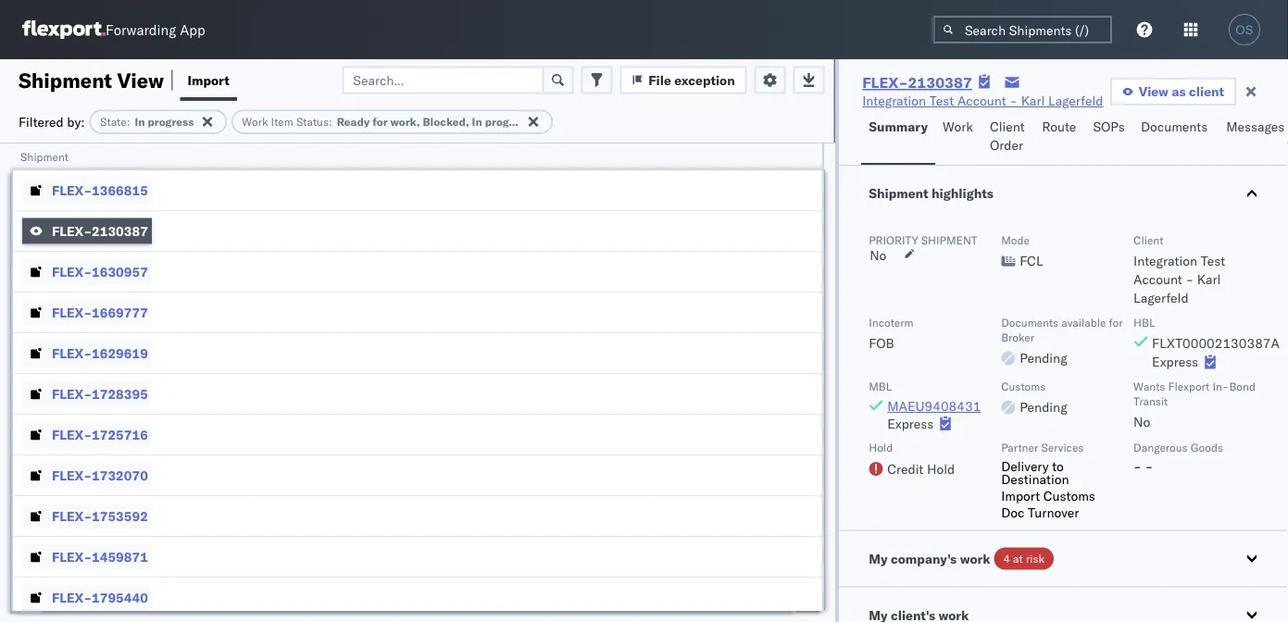 Task type: vqa. For each thing, say whether or not it's contained in the screenshot.
"In-"
yes



Task type: locate. For each thing, give the bounding box(es) containing it.
import inside button
[[188, 72, 230, 88]]

shipment inside button
[[869, 185, 929, 201]]

0 vertical spatial flex-2130387
[[863, 73, 973, 92]]

1 vertical spatial for
[[1109, 315, 1123, 329]]

work
[[960, 551, 991, 567]]

priority
[[869, 233, 919, 247]]

1 horizontal spatial documents
[[1141, 119, 1208, 135]]

flex-2130387 up summary
[[863, 73, 973, 92]]

documents down the view as client button
[[1141, 119, 1208, 135]]

account up client order
[[958, 93, 1007, 109]]

goods
[[1191, 441, 1224, 455]]

forwarding
[[106, 21, 176, 38]]

test
[[930, 93, 954, 109], [1201, 253, 1226, 269]]

broker
[[1002, 330, 1035, 344]]

0 horizontal spatial express
[[888, 415, 934, 432]]

in right state
[[135, 115, 145, 129]]

flxt00002130387a
[[1152, 335, 1280, 352]]

flex- down flex-1732070 button
[[52, 508, 92, 524]]

flex- for the flex-1795440 button
[[52, 590, 92, 606]]

flex- down flex-1753592 button
[[52, 549, 92, 565]]

lagerfeld up hbl
[[1134, 290, 1189, 306]]

2130387
[[908, 73, 973, 92], [92, 223, 148, 239]]

integration
[[863, 93, 927, 109], [1134, 253, 1198, 269]]

1 horizontal spatial test
[[1201, 253, 1226, 269]]

1 horizontal spatial integration
[[1134, 253, 1198, 269]]

2 vertical spatial shipment
[[869, 185, 929, 201]]

for left work,
[[373, 115, 388, 129]]

doc
[[1002, 504, 1025, 521]]

flex- up summary
[[863, 73, 908, 92]]

1 horizontal spatial in
[[472, 115, 482, 129]]

integration up hbl
[[1134, 253, 1198, 269]]

wants flexport in-bond transit no
[[1134, 379, 1256, 430]]

priority shipment
[[869, 233, 978, 247]]

1669777
[[92, 304, 148, 321]]

flex- for flex-1366815 button
[[52, 182, 92, 198]]

1 vertical spatial hold
[[927, 461, 955, 477]]

flex-1728395
[[52, 386, 148, 402]]

0 vertical spatial documents
[[1141, 119, 1208, 135]]

2130387 inside button
[[92, 223, 148, 239]]

documents button
[[1134, 110, 1219, 165]]

0 vertical spatial customs
[[1002, 379, 1046, 393]]

: right the "by:" in the top left of the page
[[127, 115, 130, 129]]

view as client
[[1139, 83, 1225, 100]]

karl up the flxt00002130387a
[[1198, 271, 1221, 288]]

wants
[[1134, 379, 1166, 393]]

maeu9408431 button
[[888, 398, 981, 415]]

test down flex-2130387 link
[[930, 93, 954, 109]]

0 horizontal spatial account
[[958, 93, 1007, 109]]

risk
[[1026, 552, 1045, 566]]

1 horizontal spatial no
[[1134, 414, 1151, 430]]

0 horizontal spatial progress
[[148, 115, 194, 129]]

flex-1725716 button
[[22, 422, 152, 448]]

-
[[1010, 93, 1018, 109], [1186, 271, 1194, 288], [1134, 458, 1142, 474], [1145, 458, 1153, 474]]

work
[[242, 115, 268, 129], [943, 119, 973, 135]]

incoterm
[[869, 315, 914, 329]]

client integration test account - karl lagerfeld incoterm fob
[[869, 233, 1226, 352]]

documents for documents
[[1141, 119, 1208, 135]]

1630957
[[92, 264, 148, 280]]

express for mbl
[[888, 415, 934, 432]]

shipment up priority
[[869, 185, 929, 201]]

1 horizontal spatial flex-2130387
[[863, 73, 973, 92]]

forwarding app
[[106, 21, 205, 38]]

shipment for shipment
[[20, 150, 69, 164]]

flex-1732070
[[52, 467, 148, 484]]

flex- down flex-1669777 button
[[52, 345, 92, 361]]

integration inside client integration test account - karl lagerfeld incoterm fob
[[1134, 253, 1198, 269]]

:
[[127, 115, 130, 129], [329, 115, 332, 129]]

customs up turnover
[[1044, 488, 1096, 504]]

1 vertical spatial flex-2130387
[[52, 223, 148, 239]]

hold
[[869, 441, 893, 455], [927, 461, 955, 477]]

progress right blocked, on the left of page
[[485, 115, 531, 129]]

shipment for shipment view
[[19, 67, 112, 93]]

pending down broker
[[1020, 350, 1068, 366]]

no down priority
[[870, 247, 887, 264]]

client order button
[[983, 110, 1035, 165]]

2130387 up integration test account - karl lagerfeld
[[908, 73, 973, 92]]

work for work item status : ready for work, blocked, in progress
[[242, 115, 268, 129]]

0 horizontal spatial hold
[[869, 441, 893, 455]]

flex-1728395 button
[[22, 381, 152, 407]]

0 horizontal spatial documents
[[1002, 315, 1059, 329]]

0 horizontal spatial in
[[135, 115, 145, 129]]

integration test account - karl lagerfeld link
[[863, 92, 1104, 110]]

0 horizontal spatial client
[[990, 119, 1025, 135]]

state : in progress
[[100, 115, 194, 129]]

1 pending from the top
[[1020, 350, 1068, 366]]

1 vertical spatial express
[[888, 415, 934, 432]]

test up the flxt00002130387a
[[1201, 253, 1226, 269]]

: left ready
[[329, 115, 332, 129]]

0 vertical spatial client
[[990, 119, 1025, 135]]

1 horizontal spatial account
[[1134, 271, 1183, 288]]

flex-
[[863, 73, 908, 92], [52, 182, 92, 198], [52, 223, 92, 239], [52, 264, 92, 280], [52, 304, 92, 321], [52, 345, 92, 361], [52, 386, 92, 402], [52, 427, 92, 443], [52, 467, 92, 484], [52, 508, 92, 524], [52, 549, 92, 565], [52, 590, 92, 606]]

karl up route
[[1021, 93, 1045, 109]]

1 horizontal spatial 2130387
[[908, 73, 973, 92]]

flex-1753592 button
[[22, 503, 152, 529]]

0 vertical spatial test
[[930, 93, 954, 109]]

forwarding app link
[[22, 20, 205, 39]]

flex- inside button
[[52, 264, 92, 280]]

1 vertical spatial test
[[1201, 253, 1226, 269]]

0 horizontal spatial work
[[242, 115, 268, 129]]

1 vertical spatial no
[[1134, 414, 1151, 430]]

import down app
[[188, 72, 230, 88]]

flex-1669777 button
[[22, 300, 152, 326]]

0 vertical spatial hold
[[869, 441, 893, 455]]

documents inside button
[[1141, 119, 1208, 135]]

1 vertical spatial lagerfeld
[[1134, 290, 1189, 306]]

flex- down flex-1725716 button
[[52, 467, 92, 484]]

0 horizontal spatial flex-2130387
[[52, 223, 148, 239]]

0 horizontal spatial import
[[188, 72, 230, 88]]

1 vertical spatial client
[[1134, 233, 1164, 247]]

0 horizontal spatial karl
[[1021, 93, 1045, 109]]

1 horizontal spatial :
[[329, 115, 332, 129]]

1 vertical spatial integration
[[1134, 253, 1198, 269]]

shipment
[[19, 67, 112, 93], [20, 150, 69, 164], [869, 185, 929, 201]]

flex- for flex-1728395 button
[[52, 386, 92, 402]]

customs
[[1002, 379, 1046, 393], [1044, 488, 1096, 504]]

1 horizontal spatial express
[[1152, 354, 1199, 370]]

0 horizontal spatial 2130387
[[92, 223, 148, 239]]

0 vertical spatial express
[[1152, 354, 1199, 370]]

client up the 'order'
[[990, 119, 1025, 135]]

1 vertical spatial customs
[[1044, 488, 1096, 504]]

1 vertical spatial karl
[[1198, 271, 1221, 288]]

os
[[1236, 23, 1254, 37]]

1 horizontal spatial work
[[943, 119, 973, 135]]

hbl
[[1134, 315, 1156, 329]]

0 vertical spatial import
[[188, 72, 230, 88]]

flex-1366815
[[52, 182, 148, 198]]

flex-2130387 down flex-1366815
[[52, 223, 148, 239]]

dangerous
[[1134, 441, 1188, 455]]

express up the flexport on the right
[[1152, 354, 1199, 370]]

1 horizontal spatial view
[[1139, 83, 1169, 100]]

client for integration
[[1134, 233, 1164, 247]]

lagerfeld up route
[[1049, 93, 1104, 109]]

work inside work button
[[943, 119, 973, 135]]

0 vertical spatial shipment
[[19, 67, 112, 93]]

messages
[[1227, 119, 1285, 135]]

express down maeu9408431 button
[[888, 415, 934, 432]]

hold right credit at the right of page
[[927, 461, 955, 477]]

in right blocked, on the left of page
[[472, 115, 482, 129]]

shipment down filtered
[[20, 150, 69, 164]]

hold up credit at the right of page
[[869, 441, 893, 455]]

0 vertical spatial no
[[870, 247, 887, 264]]

0 vertical spatial account
[[958, 93, 1007, 109]]

no
[[870, 247, 887, 264], [1134, 414, 1151, 430]]

documents inside the documents available for broker
[[1002, 315, 1059, 329]]

2130387 up 1630957
[[92, 223, 148, 239]]

client inside button
[[990, 119, 1025, 135]]

0 horizontal spatial integration
[[863, 93, 927, 109]]

flex- down flex-1366815 button
[[52, 223, 92, 239]]

flex-2130387 link
[[863, 73, 973, 92]]

2 progress from the left
[[485, 115, 531, 129]]

flex- for flex-1732070 button
[[52, 467, 92, 484]]

app
[[180, 21, 205, 38]]

flex-2130387
[[863, 73, 973, 92], [52, 223, 148, 239]]

flex- for 'flex-2130387' button
[[52, 223, 92, 239]]

flex- up 'flex-2130387' button
[[52, 182, 92, 198]]

view
[[117, 67, 164, 93], [1139, 83, 1169, 100]]

import up doc
[[1002, 488, 1040, 504]]

integration up summary
[[863, 93, 927, 109]]

messages button
[[1219, 110, 1289, 165]]

for left hbl
[[1109, 315, 1123, 329]]

flex- down flex-1728395 button
[[52, 427, 92, 443]]

2 in from the left
[[472, 115, 482, 129]]

client
[[990, 119, 1025, 135], [1134, 233, 1164, 247]]

no down 'transit'
[[1134, 414, 1151, 430]]

1 horizontal spatial karl
[[1198, 271, 1221, 288]]

1 vertical spatial documents
[[1002, 315, 1059, 329]]

customs down broker
[[1002, 379, 1046, 393]]

flex- down flex-1459871 button
[[52, 590, 92, 606]]

1 vertical spatial import
[[1002, 488, 1040, 504]]

1 horizontal spatial progress
[[485, 115, 531, 129]]

pending up services
[[1020, 399, 1068, 415]]

client inside client integration test account - karl lagerfeld incoterm fob
[[1134, 233, 1164, 247]]

pending
[[1020, 350, 1068, 366], [1020, 399, 1068, 415]]

dangerous goods - -
[[1134, 441, 1224, 474]]

flexport. image
[[22, 20, 106, 39]]

flex- down flex-1630957 button
[[52, 304, 92, 321]]

2 : from the left
[[329, 115, 332, 129]]

1 horizontal spatial import
[[1002, 488, 1040, 504]]

2 pending from the top
[[1020, 399, 1068, 415]]

fcl
[[1020, 253, 1044, 269]]

0 vertical spatial pending
[[1020, 350, 1068, 366]]

0 horizontal spatial :
[[127, 115, 130, 129]]

account
[[958, 93, 1007, 109], [1134, 271, 1183, 288]]

0 horizontal spatial no
[[870, 247, 887, 264]]

client up hbl
[[1134, 233, 1164, 247]]

shipment inside button
[[20, 150, 69, 164]]

express for hbl
[[1152, 354, 1199, 370]]

progress
[[148, 115, 194, 129], [485, 115, 531, 129]]

Search Shipments (/) text field
[[934, 16, 1113, 44]]

work,
[[391, 115, 420, 129]]

my company's work
[[869, 551, 991, 567]]

1 horizontal spatial for
[[1109, 315, 1123, 329]]

1 vertical spatial pending
[[1020, 399, 1068, 415]]

in
[[135, 115, 145, 129], [472, 115, 482, 129]]

account up hbl
[[1134, 271, 1183, 288]]

1 vertical spatial account
[[1134, 271, 1183, 288]]

1 vertical spatial shipment
[[20, 150, 69, 164]]

shipment up the "by:" in the top left of the page
[[19, 67, 112, 93]]

flex-1630957 button
[[22, 259, 152, 285]]

flex- down 'flex-2130387' button
[[52, 264, 92, 280]]

documents up broker
[[1002, 315, 1059, 329]]

work left the item
[[242, 115, 268, 129]]

karl inside client integration test account - karl lagerfeld incoterm fob
[[1198, 271, 1221, 288]]

0 horizontal spatial for
[[373, 115, 388, 129]]

1 horizontal spatial lagerfeld
[[1134, 290, 1189, 306]]

1 horizontal spatial client
[[1134, 233, 1164, 247]]

import
[[188, 72, 230, 88], [1002, 488, 1040, 504]]

view inside button
[[1139, 83, 1169, 100]]

1 vertical spatial 2130387
[[92, 223, 148, 239]]

view up state : in progress
[[117, 67, 164, 93]]

1 in from the left
[[135, 115, 145, 129]]

view left as
[[1139, 83, 1169, 100]]

1629619
[[92, 345, 148, 361]]

flex-1732070 button
[[22, 463, 152, 489]]

account inside client integration test account - karl lagerfeld incoterm fob
[[1134, 271, 1183, 288]]

work down integration test account - karl lagerfeld link
[[943, 119, 973, 135]]

0 vertical spatial lagerfeld
[[1049, 93, 1104, 109]]

highlights
[[932, 185, 994, 201]]

0 horizontal spatial view
[[117, 67, 164, 93]]

customs inside partner services delivery to destination import customs doc turnover
[[1044, 488, 1096, 504]]

flex- down flex-1629619 button
[[52, 386, 92, 402]]

progress down import button
[[148, 115, 194, 129]]

for inside the documents available for broker
[[1109, 315, 1123, 329]]

shipment highlights button
[[839, 166, 1289, 221]]

client order
[[990, 119, 1025, 153]]



Task type: describe. For each thing, give the bounding box(es) containing it.
resize handle column header
[[801, 144, 823, 623]]

flex- for flex-1669777 button
[[52, 304, 92, 321]]

integration test account - karl lagerfeld
[[863, 93, 1104, 109]]

route button
[[1035, 110, 1086, 165]]

view as client button
[[1110, 78, 1237, 106]]

order
[[990, 137, 1024, 153]]

to
[[1052, 458, 1064, 474]]

test inside client integration test account - karl lagerfeld incoterm fob
[[1201, 253, 1226, 269]]

filtered by:
[[19, 113, 85, 130]]

4
[[1004, 552, 1011, 566]]

os button
[[1224, 8, 1266, 51]]

mode
[[1002, 233, 1030, 247]]

flexport
[[1169, 379, 1210, 393]]

1 progress from the left
[[148, 115, 194, 129]]

shipment for shipment highlights
[[869, 185, 929, 201]]

0 horizontal spatial test
[[930, 93, 954, 109]]

flex-2130387 inside 'flex-2130387' button
[[52, 223, 148, 239]]

bond
[[1230, 379, 1256, 393]]

ready
[[337, 115, 370, 129]]

flex- for flex-1629619 button
[[52, 345, 92, 361]]

state
[[100, 115, 127, 129]]

documents available for broker
[[1002, 315, 1123, 344]]

partner services delivery to destination import customs doc turnover
[[1002, 441, 1096, 521]]

flex-1795440
[[52, 590, 148, 606]]

work for work
[[943, 119, 973, 135]]

summary
[[869, 119, 928, 135]]

0 vertical spatial karl
[[1021, 93, 1045, 109]]

1753592
[[92, 508, 148, 524]]

status
[[296, 115, 329, 129]]

flex-1669777
[[52, 304, 148, 321]]

shipment highlights
[[869, 185, 994, 201]]

flex- for flex-1725716 button
[[52, 427, 92, 443]]

pending for customs
[[1020, 399, 1068, 415]]

0 horizontal spatial lagerfeld
[[1049, 93, 1104, 109]]

0 vertical spatial integration
[[863, 93, 927, 109]]

1732070
[[92, 467, 148, 484]]

1459871
[[92, 549, 148, 565]]

summary button
[[862, 110, 936, 165]]

shipment view
[[19, 67, 164, 93]]

flex- for flex-1630957 button
[[52, 264, 92, 280]]

partner
[[1002, 441, 1039, 455]]

flex-1630957
[[52, 264, 148, 280]]

as
[[1172, 83, 1186, 100]]

turnover
[[1028, 504, 1079, 521]]

destination
[[1002, 471, 1070, 487]]

flex-1459871
[[52, 549, 148, 565]]

- inside client integration test account - karl lagerfeld incoterm fob
[[1186, 271, 1194, 288]]

1 : from the left
[[127, 115, 130, 129]]

maeu9408431
[[888, 398, 981, 415]]

documents for documents available for broker
[[1002, 315, 1059, 329]]

flex-1725716
[[52, 427, 148, 443]]

company's
[[891, 551, 957, 567]]

flex-1753592
[[52, 508, 148, 524]]

at
[[1014, 552, 1023, 566]]

Search... text field
[[342, 66, 544, 94]]

1 horizontal spatial hold
[[927, 461, 955, 477]]

credit
[[888, 461, 924, 477]]

flex-1629619 button
[[22, 340, 152, 366]]

route
[[1042, 119, 1077, 135]]

item
[[271, 115, 293, 129]]

client
[[1189, 83, 1225, 100]]

delivery
[[1002, 458, 1049, 474]]

available
[[1062, 315, 1107, 329]]

services
[[1042, 441, 1084, 455]]

credit hold
[[888, 461, 955, 477]]

filtered
[[19, 113, 64, 130]]

1795440
[[92, 590, 148, 606]]

exception
[[675, 72, 735, 88]]

work button
[[936, 110, 983, 165]]

no inside the wants flexport in-bond transit no
[[1134, 414, 1151, 430]]

shipment button
[[11, 145, 804, 164]]

1366815
[[92, 182, 148, 198]]

file exception
[[649, 72, 735, 88]]

pending for documents available for broker
[[1020, 350, 1068, 366]]

file
[[649, 72, 671, 88]]

flex-1629619
[[52, 345, 148, 361]]

flex-2130387 button
[[22, 218, 152, 244]]

blocked,
[[423, 115, 469, 129]]

import button
[[180, 59, 237, 101]]

by:
[[67, 113, 85, 130]]

flex- for flex-1459871 button
[[52, 549, 92, 565]]

flex-1795440 button
[[22, 585, 152, 611]]

fob
[[869, 335, 895, 352]]

import inside partner services delivery to destination import customs doc turnover
[[1002, 488, 1040, 504]]

client for order
[[990, 119, 1025, 135]]

lagerfeld inside client integration test account - karl lagerfeld incoterm fob
[[1134, 290, 1189, 306]]

my
[[869, 551, 888, 567]]

0 vertical spatial 2130387
[[908, 73, 973, 92]]

flex- for flex-1753592 button
[[52, 508, 92, 524]]

mbl
[[869, 379, 892, 393]]

flex-1459871 button
[[22, 544, 152, 570]]

sops button
[[1086, 110, 1134, 165]]

0 vertical spatial for
[[373, 115, 388, 129]]

flex-1366815 button
[[22, 177, 152, 203]]

in-
[[1213, 379, 1230, 393]]

transit
[[1134, 394, 1168, 408]]

sops
[[1093, 119, 1125, 135]]



